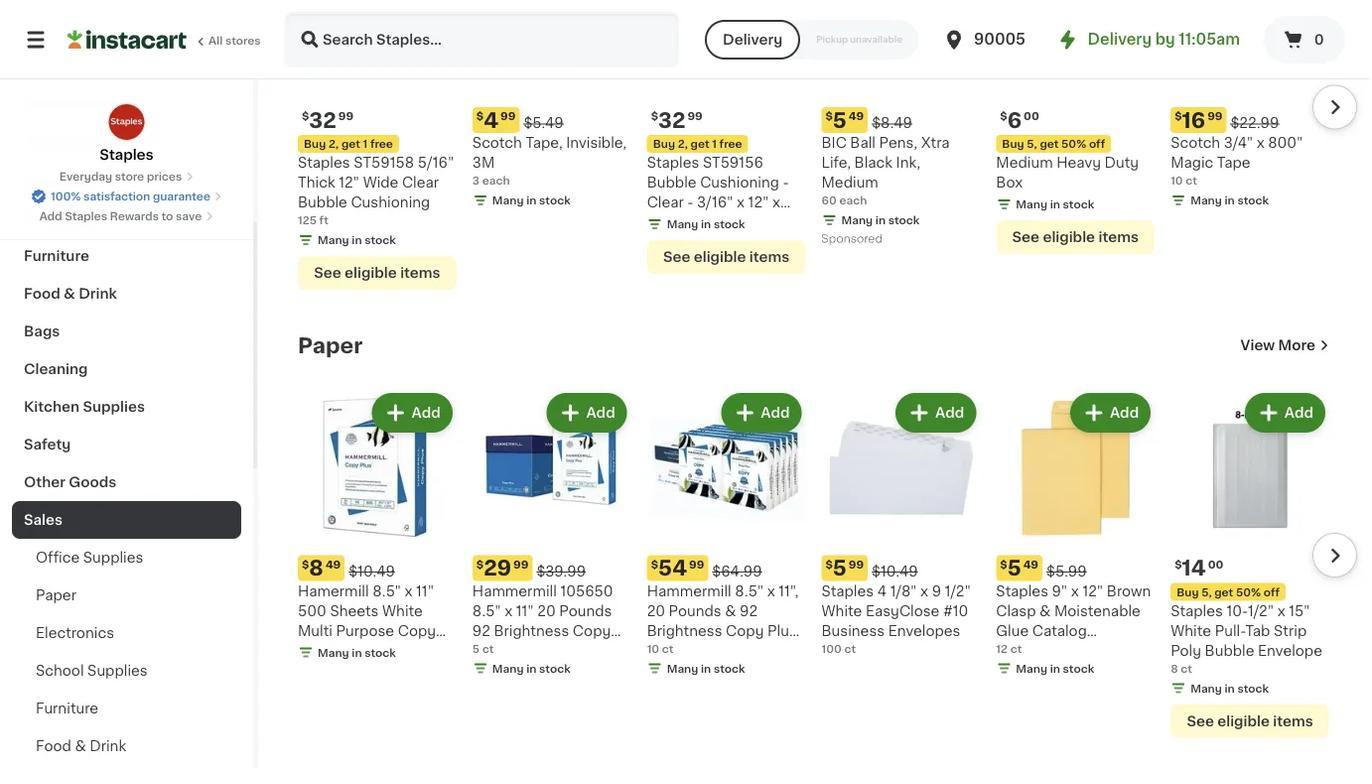 Task type: vqa. For each thing, say whether or not it's contained in the screenshot.
it
no



Task type: describe. For each thing, give the bounding box(es) containing it.
ct inside staples 10-1/2" x 15" white pull-tab strip poly bubble envelope 8 ct
[[1181, 663, 1192, 674]]

sales link
[[12, 501, 241, 539]]

paper inside hammermill 105650 8.5" x 11" 20 pounds 92 brightness copy plus copy paper
[[547, 644, 588, 658]]

$39.99
[[537, 565, 586, 578]]

add staples rewards to save
[[39, 211, 202, 222]]

prices
[[147, 171, 182, 182]]

glue
[[996, 624, 1029, 638]]

Search field
[[286, 14, 677, 66]]

many down the box
[[1016, 199, 1047, 210]]

invisible,
[[566, 136, 627, 150]]

8 inside staples 10-1/2" x 15" white pull-tab strip poly bubble envelope 8 ct
[[1171, 663, 1178, 674]]

many for bic ball pens, xtra life, black ink, medium
[[841, 215, 873, 226]]

get for staples 10-1/2" x 15" white pull-tab strip poly bubble envelope
[[1214, 587, 1233, 598]]

school for electronics
[[24, 136, 73, 150]]

goods
[[69, 476, 116, 489]]

add for hamermill 8.5" x 11" 500 sheets white multi purpose copy paper
[[412, 406, 441, 420]]

bubble inside the staples st59158 5/16" thick 12" wide clear bubble cushioning 125 ft
[[298, 195, 347, 209]]

2 food & drink link from the top
[[12, 728, 241, 765]]

office supplies
[[36, 551, 143, 565]]

copy down 54
[[647, 644, 685, 658]]

$ 14 00
[[1175, 558, 1224, 579]]

800"
[[1268, 136, 1303, 150]]

1 for staples st59158 5/16" thick 12" wide clear bubble cushioning
[[363, 138, 368, 149]]

in down medium heavy duty box
[[1050, 199, 1060, 210]]

ct down 54
[[662, 643, 674, 654]]

xtra
[[921, 136, 950, 150]]

x inside 'staples 9" x 12" brown clasp & moistenable glue catalog envelopes'
[[1071, 584, 1079, 598]]

$8.49 original price: $10.49 element
[[298, 556, 457, 581]]

12" inside the staples st59158 5/16" thick 12" wide clear bubble cushioning 125 ft
[[339, 176, 359, 189]]

drink for first food & drink link from the bottom of the page
[[90, 740, 126, 754]]

00 for 6
[[1024, 111, 1039, 121]]

kitchen supplies link
[[12, 388, 241, 426]]

1 food & drink link from the top
[[12, 275, 241, 313]]

stock for staples st59158 5/16" thick 12" wide clear bubble cushioning
[[365, 235, 396, 246]]

stock down purpose
[[365, 647, 396, 658]]

$ inside $ 5 49 $8.49 bic ball pens, xtra life, black ink, medium 60 each
[[826, 111, 833, 121]]

duty
[[1105, 156, 1139, 170]]

copy down 105650
[[573, 624, 611, 638]]

staples link
[[100, 103, 154, 165]]

instacart logo image
[[68, 28, 187, 52]]

$5.99 original price: $10.49 element
[[822, 556, 980, 581]]

10-
[[1226, 604, 1248, 618]]

x right 3/16"
[[737, 195, 745, 209]]

many in stock for hammermill 105650 8.5" x 11" 20 pounds 92 brightness copy plus copy paper
[[492, 663, 571, 674]]

100% satisfaction guarantee button
[[31, 185, 222, 205]]

32 for staples st59158 5/16" thick 12" wide clear bubble cushioning
[[309, 110, 336, 130]]

supplies for kitchen supplies link
[[83, 400, 145, 414]]

1/8"
[[890, 584, 917, 598]]

envelopes for #10
[[888, 624, 960, 638]]

school supplies for furniture
[[36, 664, 148, 678]]

plus for 29
[[472, 644, 502, 658]]

10 ct
[[647, 643, 674, 654]]

many for hammermill 105650 8.5" x 11" 20 pounds 92 brightness copy plus copy paper
[[492, 663, 524, 674]]

all
[[208, 35, 223, 46]]

add button for $ 5 99
[[898, 395, 974, 431]]

stock down medium heavy duty box
[[1063, 199, 1094, 210]]

delivery by 11:05am
[[1088, 32, 1240, 47]]

product group containing 14
[[1171, 389, 1329, 738]]

99 for staples st59156 bubble cushioning - clear - 3/16" x 12" x 200'
[[688, 111, 703, 121]]

$5.49
[[524, 116, 564, 130]]

ft
[[319, 215, 328, 226]]

0 horizontal spatial 10
[[647, 643, 659, 654]]

more
[[1278, 338, 1315, 352]]

shipping link
[[12, 200, 241, 237]]

staples st59158 5/16" thick 12" wide clear bubble cushioning 125 ft
[[298, 156, 454, 226]]

items for staples st59156 bubble cushioning - clear - 3/16" x 12" x 200'
[[749, 250, 790, 264]]

eligible for staples st59158 5/16" thick 12" wide clear bubble cushioning
[[345, 266, 397, 280]]

200'
[[647, 215, 679, 229]]

many for scotch tape, invisible, 3m
[[492, 195, 524, 206]]

scotch inside $ 4 99 $5.49 scotch tape, invisible, 3m 3 each
[[472, 136, 522, 150]]

$ for scotch 3/4" x 800" magic tape
[[1175, 111, 1182, 121]]

$ 4 99 $5.49 scotch tape, invisible, 3m 3 each
[[472, 110, 627, 186]]

many in stock for scotch tape, invisible, 3m
[[492, 195, 571, 206]]

$4.99 original price: $5.49 element
[[472, 107, 631, 133]]

sponsored badge image
[[822, 234, 882, 245]]

view
[[1241, 338, 1275, 352]]

2 electronics link from the top
[[12, 615, 241, 652]]

each inside $ 4 99 $5.49 scotch tape, invisible, 3m 3 each
[[482, 175, 510, 186]]

0 vertical spatial paper link
[[298, 333, 363, 357]]

hamermill
[[298, 584, 369, 598]]

get for staples st59156 bubble cushioning - clear - 3/16" x 12" x 200'
[[691, 138, 709, 149]]

pens,
[[879, 136, 917, 150]]

$ for hammermill 8.5" x 11", 20 pounds & 92 brightness copy plus copy paper
[[651, 559, 658, 570]]

16
[[1182, 110, 1205, 130]]

$54.99 original price: $64.99 element
[[647, 556, 806, 581]]

in for bic ball pens, xtra life, black ink, medium
[[876, 215, 886, 226]]

bic
[[822, 136, 847, 150]]

$ 29 99
[[476, 558, 529, 579]]

school for furniture
[[36, 664, 84, 678]]

clear inside the staples st59158 5/16" thick 12" wide clear bubble cushioning 125 ft
[[402, 176, 439, 189]]

store
[[115, 171, 144, 182]]

$ 6 00
[[1000, 110, 1039, 130]]

staples for staples 10-1/2" x 15" white pull-tab strip poly bubble envelope 8 ct
[[1171, 604, 1223, 618]]

$29.99 original price: $39.99 element
[[472, 556, 631, 581]]

staples 10-1/2" x 15" white pull-tab strip poly bubble envelope 8 ct
[[1171, 604, 1322, 674]]

$ for medium heavy duty box
[[1000, 111, 1007, 121]]

stock for scotch 3/4" x 800" magic tape
[[1237, 195, 1269, 206]]

staples for staples st59156 bubble cushioning - clear - 3/16" x 12" x 200'
[[647, 156, 699, 170]]

clear inside staples st59156 bubble cushioning - clear - 3/16" x 12" x 200'
[[647, 195, 684, 209]]

6
[[1007, 110, 1022, 130]]

free for staples st59158 5/16" thick 12" wide clear bubble cushioning
[[370, 138, 393, 149]]

1 furniture link from the top
[[12, 237, 241, 275]]

plus for 54
[[767, 624, 797, 638]]

see eligible items for medium heavy duty box
[[1012, 230, 1139, 244]]

11" inside $ 8 49 $10.49 hamermill 8.5" x 11" 500 sheets white multi purpose copy paper
[[416, 584, 434, 598]]

99 for scotch 3/4" x 800" magic tape
[[1207, 111, 1223, 121]]

1 vertical spatial -
[[687, 195, 694, 209]]

add staples rewards to save link
[[39, 208, 214, 224]]

other goods
[[24, 476, 116, 489]]

save
[[176, 211, 202, 222]]

see eligible items button for medium heavy duty box
[[996, 220, 1155, 254]]

school supplies for electronics
[[24, 136, 139, 150]]

tab
[[1245, 624, 1270, 638]]

scotch 3/4" x 800" magic tape 10 ct
[[1171, 136, 1303, 186]]

many for staples st59158 5/16" thick 12" wide clear bubble cushioning
[[318, 235, 349, 246]]

stock for staples 9" x 12" brown clasp & moistenable glue catalog envelopes
[[1063, 663, 1094, 674]]

staples for staples
[[100, 148, 154, 162]]

see for medium heavy duty box
[[1012, 230, 1039, 244]]

product group containing 6
[[996, 0, 1155, 254]]

cleaning
[[24, 362, 88, 376]]

bags
[[24, 325, 60, 339]]

rewards
[[110, 211, 159, 222]]

printer supplies
[[24, 98, 138, 112]]

staples logo image
[[108, 103, 145, 141]]

add button for $ 29 99
[[548, 395, 625, 431]]

scotch inside scotch 3/4" x 800" magic tape 10 ct
[[1171, 136, 1220, 150]]

1/2" inside staples 10-1/2" x 15" white pull-tab strip poly bubble envelope 8 ct
[[1248, 604, 1274, 618]]

$ for staples st59158 5/16" thick 12" wide clear bubble cushioning
[[302, 111, 309, 121]]

satisfaction
[[84, 191, 150, 202]]

$ for staples 10-1/2" x 15" white pull-tab strip poly bubble envelope
[[1175, 559, 1182, 570]]

$ for staples 4 1/8" x 9 1/2" white easyclose #10 business envelopes
[[826, 559, 833, 570]]

11" inside hammermill 105650 8.5" x 11" 20 pounds 92 brightness copy plus copy paper
[[516, 604, 534, 618]]

electronics for 1st "electronics" link from the top
[[24, 174, 105, 188]]

off for 6
[[1089, 138, 1105, 149]]

many in stock for staples st59158 5/16" thick 12" wide clear bubble cushioning
[[318, 235, 396, 246]]

see eligible items for staples st59156 bubble cushioning - clear - 3/16" x 12" x 200'
[[663, 250, 790, 264]]

$8.49
[[872, 116, 912, 130]]

8 inside $ 8 49 $10.49 hamermill 8.5" x 11" 500 sheets white multi purpose copy paper
[[309, 558, 324, 579]]

ball
[[850, 136, 876, 150]]

free for staples st59156 bubble cushioning - clear - 3/16" x 12" x 200'
[[719, 138, 742, 149]]

each inside $ 5 49 $8.49 bic ball pens, xtra life, black ink, medium 60 each
[[839, 195, 867, 206]]

many for hammermill 8.5" x 11", 20 pounds & 92 brightness copy plus copy paper
[[667, 663, 698, 674]]

1 vertical spatial food
[[36, 740, 71, 754]]

0 button
[[1264, 16, 1345, 64]]

copy right 5 ct
[[505, 644, 544, 658]]

delivery by 11:05am link
[[1056, 28, 1240, 52]]

see eligible items button for staples st59156 bubble cushioning - clear - 3/16" x 12" x 200'
[[647, 240, 806, 274]]

delivery for delivery by 11:05am
[[1088, 32, 1152, 47]]

in down 3/16"
[[701, 219, 711, 230]]

100% satisfaction guarantee
[[51, 191, 210, 202]]

items for staples st59158 5/16" thick 12" wide clear bubble cushioning
[[400, 266, 440, 280]]

cushioning inside the staples st59158 5/16" thick 12" wide clear bubble cushioning 125 ft
[[351, 195, 430, 209]]

sales
[[24, 513, 63, 527]]

clasp
[[996, 604, 1036, 618]]

staples 4 1/8" x 9 1/2" white easyclose #10 business envelopes 100 ct
[[822, 584, 971, 654]]

to
[[161, 211, 173, 222]]

brightness for 29
[[494, 624, 569, 638]]

staples down '100%'
[[65, 211, 107, 222]]

8.5" inside hammermill 105650 8.5" x 11" 20 pounds 92 brightness copy plus copy paper
[[472, 604, 501, 618]]

strip
[[1274, 624, 1307, 638]]

st59156
[[703, 156, 763, 170]]

drink for second food & drink link from the bottom
[[79, 287, 117, 301]]

in for hammermill 105650 8.5" x 11" 20 pounds 92 brightness copy plus copy paper
[[526, 663, 537, 674]]

other goods link
[[12, 464, 241, 501]]

supplies for school supplies link corresponding to printer supplies
[[77, 136, 139, 150]]

125
[[298, 215, 317, 226]]

99 inside $ 4 99 $5.49 scotch tape, invisible, 3m 3 each
[[500, 111, 516, 121]]

st59158
[[354, 156, 414, 170]]

kitchen
[[24, 400, 79, 414]]

100%
[[51, 191, 81, 202]]

in for hammermill 8.5" x 11", 20 pounds & 92 brightness copy plus copy paper
[[701, 663, 711, 674]]

in for staples 9" x 12" brown clasp & moistenable glue catalog envelopes
[[1050, 663, 1060, 674]]

life,
[[822, 156, 851, 170]]

white inside $ 8 49 $10.49 hamermill 8.5" x 11" 500 sheets white multi purpose copy paper
[[382, 604, 423, 618]]

stock down 3/16"
[[714, 219, 745, 230]]

$ inside $ 4 99 $5.49 scotch tape, invisible, 3m 3 each
[[476, 111, 484, 121]]

ct inside scotch 3/4" x 800" magic tape 10 ct
[[1186, 175, 1197, 186]]

$64.99
[[712, 565, 762, 578]]

90005
[[974, 32, 1026, 47]]

many in stock down medium heavy duty box
[[1016, 199, 1094, 210]]

3/4"
[[1224, 136, 1253, 150]]

black
[[854, 156, 893, 170]]

$ 32 99 for staples st59158 5/16" thick 12" wide clear bubble cushioning
[[302, 110, 354, 130]]

0
[[1314, 33, 1324, 47]]

magic
[[1171, 156, 1213, 170]]

poly
[[1171, 644, 1201, 658]]

shipping
[[24, 211, 88, 225]]

see eligible items button for staples st59158 5/16" thick 12" wide clear bubble cushioning
[[298, 256, 457, 290]]

ct right 12
[[1010, 643, 1022, 654]]

catalog
[[1032, 624, 1087, 638]]

32 for staples st59156 bubble cushioning - clear - 3/16" x 12" x 200'
[[658, 110, 686, 130]]

100
[[822, 643, 842, 654]]

all stores link
[[68, 12, 262, 68]]

hammermill for 29
[[472, 584, 557, 598]]

99 for staples st59158 5/16" thick 12" wide clear bubble cushioning
[[338, 111, 354, 121]]

$10.49 inside $ 8 49 $10.49 hamermill 8.5" x 11" 500 sheets white multi purpose copy paper
[[349, 565, 395, 578]]

5/16"
[[418, 156, 454, 170]]

3/16"
[[697, 195, 733, 209]]

add for staples 9" x 12" brown clasp & moistenable glue catalog envelopes
[[1110, 406, 1139, 420]]

get for medium heavy duty box
[[1040, 138, 1059, 149]]

multi
[[298, 624, 333, 638]]

20 inside hammermill 8.5" x 11", 20 pounds & 92 brightness copy plus copy paper
[[647, 604, 665, 618]]

54
[[658, 558, 687, 579]]



Task type: locate. For each thing, give the bounding box(es) containing it.
49 for hamermill 8.5" x 11" 500 sheets white multi purpose copy paper
[[326, 559, 341, 570]]

ct
[[1186, 175, 1197, 186], [844, 643, 856, 654], [482, 643, 494, 654], [662, 643, 674, 654], [1010, 643, 1022, 654], [1181, 663, 1192, 674]]

buy down 14 on the bottom right of the page
[[1177, 587, 1199, 598]]

$ 32 99 up staples st59156 bubble cushioning - clear - 3/16" x 12" x 200'
[[651, 110, 703, 130]]

x left 60
[[772, 195, 780, 209]]

10 inside scotch 3/4" x 800" magic tape 10 ct
[[1171, 175, 1183, 186]]

1 vertical spatial 8
[[1171, 663, 1178, 674]]

0 horizontal spatial 1/2"
[[945, 584, 971, 598]]

12" inside 'staples 9" x 12" brown clasp & moistenable glue catalog envelopes'
[[1083, 584, 1103, 598]]

1 vertical spatial 1/2"
[[1248, 604, 1274, 618]]

x right '9"'
[[1071, 584, 1079, 598]]

clear down 5/16"
[[402, 176, 439, 189]]

buy 5, get 50% off for 6
[[1002, 138, 1105, 149]]

4 inside $ 4 99 $5.49 scotch tape, invisible, 3m 3 each
[[484, 110, 498, 130]]

20 inside hammermill 105650 8.5" x 11" 20 pounds 92 brightness copy plus copy paper
[[537, 604, 556, 618]]

many down 3/16"
[[667, 219, 698, 230]]

clear
[[402, 176, 439, 189], [647, 195, 684, 209]]

&
[[64, 287, 75, 301], [725, 604, 736, 618], [1040, 604, 1051, 618], [75, 740, 86, 754]]

stock down staples 10-1/2" x 15" white pull-tab strip poly bubble envelope 8 ct on the bottom of the page
[[1237, 683, 1269, 694]]

add for hammermill 105650 8.5" x 11" 20 pounds 92 brightness copy plus copy paper
[[586, 406, 615, 420]]

1 pounds from the left
[[559, 604, 612, 618]]

paper link
[[298, 333, 363, 357], [12, 577, 241, 615]]

white inside staples 4 1/8" x 9 1/2" white easyclose #10 business envelopes 100 ct
[[822, 604, 862, 618]]

None search field
[[284, 12, 679, 68]]

many down 3m
[[492, 195, 524, 206]]

staples for staples 4 1/8" x 9 1/2" white easyclose #10 business envelopes 100 ct
[[822, 584, 874, 598]]

$ 16 99
[[1175, 110, 1223, 130]]

buy 2, get 1 free for staples st59156 bubble cushioning - clear - 3/16" x 12" x 200'
[[653, 138, 742, 149]]

1 free from the left
[[370, 138, 393, 149]]

1 vertical spatial 11"
[[516, 604, 534, 618]]

stock down the staples st59158 5/16" thick 12" wide clear bubble cushioning 125 ft
[[365, 235, 396, 246]]

2 buy 2, get 1 free from the left
[[653, 138, 742, 149]]

5 up business
[[833, 558, 847, 579]]

1 vertical spatial 10
[[647, 643, 659, 654]]

1 scotch from the left
[[472, 136, 522, 150]]

0 horizontal spatial 2,
[[329, 138, 339, 149]]

x left 9
[[920, 584, 928, 598]]

1 2, from the left
[[329, 138, 339, 149]]

1 1 from the left
[[363, 138, 368, 149]]

4 up 3m
[[484, 110, 498, 130]]

2 horizontal spatial 12"
[[1083, 584, 1103, 598]]

8.5" inside $ 8 49 $10.49 hamermill 8.5" x 11" 500 sheets white multi purpose copy paper
[[372, 584, 401, 598]]

buy for staples st59158 5/16" thick 12" wide clear bubble cushioning
[[304, 138, 326, 149]]

staples inside 'staples 9" x 12" brown clasp & moistenable glue catalog envelopes'
[[996, 584, 1048, 598]]

5 down $ 29 99
[[472, 643, 480, 654]]

4 inside staples 4 1/8" x 9 1/2" white easyclose #10 business envelopes 100 ct
[[877, 584, 887, 598]]

school supplies link for electronics
[[12, 652, 241, 690]]

copy inside $ 8 49 $10.49 hamermill 8.5" x 11" 500 sheets white multi purpose copy paper
[[398, 624, 436, 638]]

buy 2, get 1 free for staples st59158 5/16" thick 12" wide clear bubble cushioning
[[304, 138, 393, 149]]

in down purpose
[[352, 647, 362, 658]]

hammermill inside hammermill 105650 8.5" x 11" 20 pounds 92 brightness copy plus copy paper
[[472, 584, 557, 598]]

0 vertical spatial 5,
[[1027, 138, 1037, 149]]

$5.49 original price: $5.99 element
[[996, 556, 1155, 581]]

2 $10.49 from the left
[[872, 565, 918, 578]]

1 horizontal spatial off
[[1264, 587, 1280, 598]]

0 horizontal spatial 12"
[[339, 176, 359, 189]]

10 down 54
[[647, 643, 659, 654]]

8.5" inside hammermill 8.5" x 11", 20 pounds & 92 brightness copy plus copy paper
[[735, 584, 764, 598]]

0 horizontal spatial pounds
[[559, 604, 612, 618]]

hammermill for 54
[[647, 584, 731, 598]]

1 vertical spatial paper link
[[12, 577, 241, 615]]

cushioning down wide
[[351, 195, 430, 209]]

view more
[[1241, 338, 1315, 352]]

guarantee
[[153, 191, 210, 202]]

brightness for 54
[[647, 624, 722, 638]]

$ inside $ 8 49 $10.49 hamermill 8.5" x 11" 500 sheets white multi purpose copy paper
[[302, 559, 309, 570]]

92 inside hammermill 105650 8.5" x 11" 20 pounds 92 brightness copy plus copy paper
[[472, 624, 490, 638]]

see eligible items down 3/16"
[[663, 250, 790, 264]]

1 up st59156
[[712, 138, 717, 149]]

0 horizontal spatial 1
[[363, 138, 368, 149]]

500
[[298, 604, 326, 618]]

00 inside $ 6 00
[[1024, 111, 1039, 121]]

0 vertical spatial 8
[[309, 558, 324, 579]]

off up tab
[[1264, 587, 1280, 598]]

supplies for printer supplies link
[[76, 98, 138, 112]]

food
[[24, 287, 60, 301], [36, 740, 71, 754]]

medium inside medium heavy duty box
[[996, 156, 1053, 170]]

12 ct
[[996, 643, 1022, 654]]

0 horizontal spatial 8
[[309, 558, 324, 579]]

envelopes inside staples 4 1/8" x 9 1/2" white easyclose #10 business envelopes 100 ct
[[888, 624, 960, 638]]

item carousel region containing 8
[[270, 381, 1357, 750]]

0 vertical spatial 00
[[1024, 111, 1039, 121]]

1 horizontal spatial free
[[719, 138, 742, 149]]

$ 32 99
[[302, 110, 354, 130], [651, 110, 703, 130]]

see for staples st59158 5/16" thick 12" wide clear bubble cushioning
[[314, 266, 341, 280]]

$ inside the $ 16 99
[[1175, 111, 1182, 121]]

stock for hammermill 8.5" x 11", 20 pounds & 92 brightness copy plus copy paper
[[714, 663, 745, 674]]

buy 5, get 50% off for 14
[[1177, 587, 1280, 598]]

49 up 'hamermill'
[[326, 559, 341, 570]]

in for staples 10-1/2" x 15" white pull-tab strip poly bubble envelope
[[1225, 683, 1235, 694]]

5 for $ 5 99
[[833, 558, 847, 579]]

pounds inside hammermill 105650 8.5" x 11" 20 pounds 92 brightness copy plus copy paper
[[559, 604, 612, 618]]

brightness inside hammermill 8.5" x 11", 20 pounds & 92 brightness copy plus copy paper
[[647, 624, 722, 638]]

many in stock for staples 10-1/2" x 15" white pull-tab strip poly bubble envelope
[[1191, 683, 1269, 694]]

0 horizontal spatial 5,
[[1027, 138, 1037, 149]]

white
[[382, 604, 423, 618], [822, 604, 862, 618], [1171, 624, 1211, 638]]

buy down 6
[[1002, 138, 1024, 149]]

6 add button from the left
[[1247, 395, 1323, 431]]

eligible down staples 10-1/2" x 15" white pull-tab strip poly bubble envelope 8 ct on the bottom of the page
[[1217, 714, 1270, 728]]

view more link
[[1241, 335, 1329, 355]]

1 horizontal spatial envelopes
[[996, 644, 1068, 658]]

9"
[[1052, 584, 1068, 598]]

see eligible items for staples st59158 5/16" thick 12" wide clear bubble cushioning
[[314, 266, 440, 280]]

sheets
[[330, 604, 379, 618]]

99 inside the $ 16 99
[[1207, 111, 1223, 121]]

0 horizontal spatial bubble
[[298, 195, 347, 209]]

free up st59156
[[719, 138, 742, 149]]

0 vertical spatial cushioning
[[700, 176, 779, 189]]

1 horizontal spatial 12"
[[748, 195, 769, 209]]

5 for $ 5 49 $8.49 bic ball pens, xtra life, black ink, medium 60 each
[[833, 110, 847, 130]]

1 vertical spatial school supplies
[[36, 664, 148, 678]]

3 add button from the left
[[723, 395, 800, 431]]

50% for 6
[[1061, 138, 1086, 149]]

49
[[849, 111, 864, 121], [326, 559, 341, 570], [1023, 559, 1038, 570]]

staples inside staples st59156 bubble cushioning - clear - 3/16" x 12" x 200'
[[647, 156, 699, 170]]

1 horizontal spatial 49
[[849, 111, 864, 121]]

$ for staples st59156 bubble cushioning - clear - 3/16" x 12" x 200'
[[651, 111, 658, 121]]

2 free from the left
[[719, 138, 742, 149]]

1 horizontal spatial 11"
[[516, 604, 534, 618]]

add
[[39, 211, 62, 222], [412, 406, 441, 420], [586, 406, 615, 420], [761, 406, 790, 420], [935, 406, 964, 420], [1110, 406, 1139, 420], [1284, 406, 1313, 420]]

stock for staples 10-1/2" x 15" white pull-tab strip poly bubble envelope
[[1237, 683, 1269, 694]]

office
[[36, 551, 80, 565]]

4 for staples
[[877, 584, 887, 598]]

1 vertical spatial furniture link
[[12, 690, 241, 728]]

bubble inside staples 10-1/2" x 15" white pull-tab strip poly bubble envelope 8 ct
[[1205, 644, 1254, 658]]

4 for $
[[484, 110, 498, 130]]

1 vertical spatial furniture
[[36, 702, 98, 716]]

0 horizontal spatial 4
[[484, 110, 498, 130]]

medium
[[996, 156, 1053, 170], [822, 176, 878, 189]]

$5.99
[[1046, 565, 1087, 578]]

in down staples 10-1/2" x 15" white pull-tab strip poly bubble envelope 8 ct on the bottom of the page
[[1225, 683, 1235, 694]]

2, for staples st59156 bubble cushioning - clear - 3/16" x 12" x 200'
[[678, 138, 688, 149]]

1 hammermill from the left
[[472, 584, 557, 598]]

2 20 from the left
[[647, 604, 665, 618]]

0 horizontal spatial 49
[[326, 559, 341, 570]]

2 school supplies link from the top
[[12, 652, 241, 690]]

school supplies link for printer supplies
[[12, 124, 241, 162]]

2 1 from the left
[[712, 138, 717, 149]]

get up 10-
[[1214, 587, 1233, 598]]

see eligible items button down 3/16"
[[647, 240, 806, 274]]

4 add button from the left
[[898, 395, 974, 431]]

0 vertical spatial food
[[24, 287, 60, 301]]

$ inside the $ 14 00
[[1175, 559, 1182, 570]]

92 inside hammermill 8.5" x 11", 20 pounds & 92 brightness copy plus copy paper
[[740, 604, 758, 618]]

0 vertical spatial -
[[783, 176, 789, 189]]

bubble down pull-
[[1205, 644, 1254, 658]]

1 vertical spatial off
[[1264, 587, 1280, 598]]

x inside $ 8 49 $10.49 hamermill 8.5" x 11" 500 sheets white multi purpose copy paper
[[405, 584, 413, 598]]

99 up staples st59156 bubble cushioning - clear - 3/16" x 12" x 200'
[[688, 111, 703, 121]]

many in stock down staples 10-1/2" x 15" white pull-tab strip poly bubble envelope 8 ct on the bottom of the page
[[1191, 683, 1269, 694]]

ct down business
[[844, 643, 856, 654]]

$10.49 up 1/8"
[[872, 565, 918, 578]]

1 horizontal spatial 32
[[658, 110, 686, 130]]

hammermill down $ 54 99
[[647, 584, 731, 598]]

ct down 29
[[482, 643, 494, 654]]

$ inside the $ 5 99
[[826, 559, 833, 570]]

brightness inside hammermill 105650 8.5" x 11" 20 pounds 92 brightness copy plus copy paper
[[494, 624, 569, 638]]

items
[[1098, 230, 1139, 244], [749, 250, 790, 264], [400, 266, 440, 280], [1273, 714, 1313, 728]]

eligible
[[1043, 230, 1095, 244], [694, 250, 746, 264], [345, 266, 397, 280], [1217, 714, 1270, 728]]

1 horizontal spatial 1/2"
[[1248, 604, 1274, 618]]

1/2" inside staples 4 1/8" x 9 1/2" white easyclose #10 business envelopes 100 ct
[[945, 584, 971, 598]]

2 add button from the left
[[548, 395, 625, 431]]

11",
[[779, 584, 799, 598]]

60
[[822, 195, 837, 206]]

0 vertical spatial plus
[[767, 624, 797, 638]]

99 inside $ 29 99
[[513, 559, 529, 570]]

$5.49 original price: $8.49 element
[[822, 107, 980, 133]]

many down multi
[[318, 647, 349, 658]]

furniture link
[[12, 237, 241, 275], [12, 690, 241, 728]]

00 right 6
[[1024, 111, 1039, 121]]

staples inside the staples st59158 5/16" thick 12" wide clear bubble cushioning 125 ft
[[298, 156, 350, 170]]

many down 5 ct
[[492, 663, 524, 674]]

0 vertical spatial food & drink link
[[12, 275, 241, 313]]

white up purpose
[[382, 604, 423, 618]]

49 inside $ 8 49 $10.49 hamermill 8.5" x 11" 500 sheets white multi purpose copy paper
[[326, 559, 341, 570]]

item carousel region
[[270, 0, 1357, 302], [270, 381, 1357, 750]]

0 horizontal spatial hammermill
[[472, 584, 557, 598]]

many in stock for hammermill 8.5" x 11", 20 pounds & 92 brightness copy plus copy paper
[[667, 663, 745, 674]]

0 horizontal spatial 11"
[[416, 584, 434, 598]]

many in stock
[[492, 195, 571, 206], [1191, 195, 1269, 206], [1016, 199, 1094, 210], [841, 215, 920, 226], [667, 219, 745, 230], [318, 235, 396, 246], [318, 647, 396, 658], [492, 663, 571, 674], [667, 663, 745, 674], [1016, 663, 1094, 674], [1191, 683, 1269, 694]]

x inside hammermill 105650 8.5" x 11" 20 pounds 92 brightness copy plus copy paper
[[505, 604, 512, 618]]

cushioning inside staples st59156 bubble cushioning - clear - 3/16" x 12" x 200'
[[700, 176, 779, 189]]

other
[[24, 476, 65, 489]]

1 horizontal spatial 00
[[1208, 559, 1224, 570]]

$ inside $ 5 49
[[1000, 559, 1007, 570]]

5 up bic
[[833, 110, 847, 130]]

heavy
[[1057, 156, 1101, 170]]

get for staples st59158 5/16" thick 12" wide clear bubble cushioning
[[341, 138, 360, 149]]

1 horizontal spatial plus
[[767, 624, 797, 638]]

99 inside the $ 5 99
[[849, 559, 864, 570]]

x inside hammermill 8.5" x 11", 20 pounds & 92 brightness copy plus copy paper
[[767, 584, 775, 598]]

each right 3
[[482, 175, 510, 186]]

2 hammermill from the left
[[647, 584, 731, 598]]

1 20 from the left
[[537, 604, 556, 618]]

$ inside $ 6 00
[[1000, 111, 1007, 121]]

5 inside "element"
[[1007, 558, 1021, 579]]

buy for staples st59156 bubble cushioning - clear - 3/16" x 12" x 200'
[[653, 138, 675, 149]]

$22.99
[[1231, 116, 1279, 130]]

eligible for medium heavy duty box
[[1043, 230, 1095, 244]]

0 vertical spatial each
[[482, 175, 510, 186]]

off up heavy
[[1089, 138, 1105, 149]]

x inside scotch 3/4" x 800" magic tape 10 ct
[[1257, 136, 1264, 150]]

staples up thick
[[298, 156, 350, 170]]

0 vertical spatial electronics
[[24, 174, 105, 188]]

1 vertical spatial 4
[[877, 584, 887, 598]]

0 vertical spatial furniture
[[24, 249, 89, 263]]

product group containing 29
[[472, 389, 631, 681]]

0 vertical spatial food & drink
[[24, 287, 117, 301]]

105650
[[560, 584, 613, 598]]

49 for 5
[[1023, 559, 1038, 570]]

delivery inside delivery button
[[723, 33, 783, 47]]

everyday store prices
[[59, 171, 182, 182]]

add button for $ 5 49
[[1072, 395, 1149, 431]]

white up business
[[822, 604, 862, 618]]

wide
[[363, 176, 399, 189]]

99 up business
[[849, 559, 864, 570]]

0 horizontal spatial 92
[[472, 624, 490, 638]]

many in stock down purpose
[[318, 647, 396, 658]]

0 horizontal spatial 32
[[309, 110, 336, 130]]

5, for 6
[[1027, 138, 1037, 149]]

$ 32 99 up thick
[[302, 110, 354, 130]]

supplies for office supplies link
[[83, 551, 143, 565]]

0 horizontal spatial cushioning
[[351, 195, 430, 209]]

items down the duty
[[1098, 230, 1139, 244]]

0 horizontal spatial buy 2, get 1 free
[[304, 138, 393, 149]]

1 horizontal spatial 2,
[[678, 138, 688, 149]]

$10.49
[[349, 565, 395, 578], [872, 565, 918, 578]]

2 furniture link from the top
[[12, 690, 241, 728]]

delivery for delivery
[[723, 33, 783, 47]]

each right 60
[[839, 195, 867, 206]]

$ inside $ 54 99
[[651, 559, 658, 570]]

many down 12 ct
[[1016, 663, 1047, 674]]

0 horizontal spatial white
[[382, 604, 423, 618]]

1 $10.49 from the left
[[349, 565, 395, 578]]

1 horizontal spatial 5,
[[1201, 587, 1212, 598]]

white inside staples 10-1/2" x 15" white pull-tab strip poly bubble envelope 8 ct
[[1171, 624, 1211, 638]]

1 school supplies link from the top
[[12, 124, 241, 162]]

staples st59156 bubble cushioning - clear - 3/16" x 12" x 200'
[[647, 156, 789, 229]]

many in stock down ft
[[318, 235, 396, 246]]

2 $ 32 99 from the left
[[651, 110, 703, 130]]

free
[[370, 138, 393, 149], [719, 138, 742, 149]]

99 for hammermill 105650 8.5" x 11" 20 pounds 92 brightness copy plus copy paper
[[513, 559, 529, 570]]

2 item carousel region from the top
[[270, 381, 1357, 750]]

ct inside staples 4 1/8" x 9 1/2" white easyclose #10 business envelopes 100 ct
[[844, 643, 856, 654]]

1 vertical spatial food & drink
[[36, 740, 126, 754]]

1 horizontal spatial -
[[783, 176, 789, 189]]

supplies for school supplies link corresponding to electronics
[[87, 664, 148, 678]]

1 vertical spatial electronics link
[[12, 615, 241, 652]]

$ 32 99 for staples st59156 bubble cushioning - clear - 3/16" x 12" x 200'
[[651, 110, 703, 130]]

buy for staples 10-1/2" x 15" white pull-tab strip poly bubble envelope
[[1177, 587, 1199, 598]]

pounds inside hammermill 8.5" x 11", 20 pounds & 92 brightness copy plus copy paper
[[669, 604, 721, 618]]

safety
[[24, 438, 71, 452]]

12" inside staples st59156 bubble cushioning - clear - 3/16" x 12" x 200'
[[748, 195, 769, 209]]

2, up staples st59156 bubble cushioning - clear - 3/16" x 12" x 200'
[[678, 138, 688, 149]]

paper inside $ 8 49 $10.49 hamermill 8.5" x 11" 500 sheets white multi purpose copy paper
[[298, 644, 338, 658]]

$10.49 inside 'element'
[[872, 565, 918, 578]]

stock for hammermill 105650 8.5" x 11" 20 pounds 92 brightness copy plus copy paper
[[539, 663, 571, 674]]

many for staples 10-1/2" x 15" white pull-tab strip poly bubble envelope
[[1191, 683, 1222, 694]]

32 up staples st59156 bubble cushioning - clear - 3/16" x 12" x 200'
[[658, 110, 686, 130]]

many in stock down 3/16"
[[667, 219, 745, 230]]

4 left 1/8"
[[877, 584, 887, 598]]

x down $ 29 99
[[505, 604, 512, 618]]

staples
[[100, 148, 154, 162], [298, 156, 350, 170], [647, 156, 699, 170], [65, 211, 107, 222], [822, 584, 874, 598], [996, 584, 1048, 598], [1171, 604, 1223, 618]]

$ for hammermill 105650 8.5" x 11" 20 pounds 92 brightness copy plus copy paper
[[476, 559, 484, 570]]

& inside hammermill 8.5" x 11", 20 pounds & 92 brightness copy plus copy paper
[[725, 604, 736, 618]]

1 for staples st59156 bubble cushioning - clear - 3/16" x 12" x 200'
[[712, 138, 717, 149]]

1 horizontal spatial pounds
[[669, 604, 721, 618]]

stock down "tape"
[[1237, 195, 1269, 206]]

easyclose
[[866, 604, 940, 618]]

1 add button from the left
[[374, 395, 451, 431]]

& inside 'staples 9" x 12" brown clasp & moistenable glue catalog envelopes'
[[1040, 604, 1051, 618]]

copy down $64.99
[[726, 624, 764, 638]]

moistenable
[[1054, 604, 1141, 618]]

1 vertical spatial plus
[[472, 644, 502, 658]]

many in stock for scotch 3/4" x 800" magic tape
[[1191, 195, 1269, 206]]

1 item carousel region from the top
[[270, 0, 1357, 302]]

0 horizontal spatial buy 5, get 50% off
[[1002, 138, 1105, 149]]

12"
[[339, 176, 359, 189], [748, 195, 769, 209], [1083, 584, 1103, 598]]

x down $22.99
[[1257, 136, 1264, 150]]

delivery inside delivery by 11:05am link
[[1088, 32, 1152, 47]]

staples inside staples 4 1/8" x 9 1/2" white easyclose #10 business envelopes 100 ct
[[822, 584, 874, 598]]

0 horizontal spatial 50%
[[1061, 138, 1086, 149]]

$ inside $ 29 99
[[476, 559, 484, 570]]

0 vertical spatial electronics link
[[12, 162, 241, 200]]

x left 15"
[[1277, 604, 1285, 618]]

00 right 14 on the bottom right of the page
[[1208, 559, 1224, 570]]

1 vertical spatial medium
[[822, 176, 878, 189]]

90005 button
[[942, 12, 1061, 68]]

1/2" up tab
[[1248, 604, 1274, 618]]

hammermill
[[472, 584, 557, 598], [647, 584, 731, 598]]

items for medium heavy duty box
[[1098, 230, 1139, 244]]

11:05am
[[1179, 32, 1240, 47]]

1 horizontal spatial brightness
[[647, 624, 722, 638]]

pounds down 105650
[[559, 604, 612, 618]]

0 horizontal spatial $10.49
[[349, 565, 395, 578]]

1 horizontal spatial hammermill
[[647, 584, 731, 598]]

everyday
[[59, 171, 112, 182]]

00 for 14
[[1208, 559, 1224, 570]]

49 inside $ 5 49
[[1023, 559, 1038, 570]]

1 horizontal spatial 92
[[740, 604, 758, 618]]

see for staples st59156 bubble cushioning - clear - 3/16" x 12" x 200'
[[663, 250, 690, 264]]

x inside staples 4 1/8" x 9 1/2" white easyclose #10 business envelopes 100 ct
[[920, 584, 928, 598]]

clear up 200'
[[647, 195, 684, 209]]

2 vertical spatial bubble
[[1205, 644, 1254, 658]]

many for staples 9" x 12" brown clasp & moistenable glue catalog envelopes
[[1016, 663, 1047, 674]]

92 down $64.99
[[740, 604, 758, 618]]

1 horizontal spatial delivery
[[1088, 32, 1152, 47]]

49 inside $ 5 49 $8.49 bic ball pens, xtra life, black ink, medium 60 each
[[849, 111, 864, 121]]

envelopes inside 'staples 9" x 12" brown clasp & moistenable glue catalog envelopes'
[[996, 644, 1068, 658]]

$ 54 99
[[651, 558, 704, 579]]

1 horizontal spatial 8.5"
[[472, 604, 501, 618]]

0 vertical spatial 11"
[[416, 584, 434, 598]]

stores
[[225, 35, 261, 46]]

00 inside the $ 14 00
[[1208, 559, 1224, 570]]

0 horizontal spatial plus
[[472, 644, 502, 658]]

items down the staples st59158 5/16" thick 12" wide clear bubble cushioning 125 ft
[[400, 266, 440, 280]]

50% up 10-
[[1236, 587, 1261, 598]]

8.5"
[[372, 584, 401, 598], [735, 584, 764, 598], [472, 604, 501, 618]]

staples inside staples 10-1/2" x 15" white pull-tab strip poly bubble envelope 8 ct
[[1171, 604, 1223, 618]]

in down $ 4 99 $5.49 scotch tape, invisible, 3m 3 each
[[526, 195, 537, 206]]

in for scotch 3/4" x 800" magic tape
[[1225, 195, 1235, 206]]

stock down hammermill 105650 8.5" x 11" 20 pounds 92 brightness copy plus copy paper
[[539, 663, 571, 674]]

0 vertical spatial 12"
[[339, 176, 359, 189]]

many
[[492, 195, 524, 206], [1191, 195, 1222, 206], [1016, 199, 1047, 210], [841, 215, 873, 226], [667, 219, 698, 230], [318, 235, 349, 246], [318, 647, 349, 658], [492, 663, 524, 674], [667, 663, 698, 674], [1016, 663, 1047, 674], [1191, 683, 1222, 694]]

see eligible items button
[[996, 220, 1155, 254], [647, 240, 806, 274], [298, 256, 457, 290], [1171, 705, 1329, 738]]

plus inside hammermill 8.5" x 11", 20 pounds & 92 brightness copy plus copy paper
[[767, 624, 797, 638]]

stock for scotch tape, invisible, 3m
[[539, 195, 571, 206]]

tape
[[1217, 156, 1251, 170]]

5 up clasp
[[1007, 558, 1021, 579]]

medium inside $ 5 49 $8.49 bic ball pens, xtra life, black ink, medium 60 each
[[822, 176, 878, 189]]

1
[[363, 138, 368, 149], [712, 138, 717, 149]]

cushioning
[[700, 176, 779, 189], [351, 195, 430, 209]]

92 for 54
[[740, 604, 758, 618]]

$16.99 original price: $22.99 element
[[1171, 107, 1329, 133]]

1 horizontal spatial $10.49
[[872, 565, 918, 578]]

5
[[833, 110, 847, 130], [833, 558, 847, 579], [1007, 558, 1021, 579], [472, 643, 480, 654]]

1 vertical spatial school
[[36, 664, 84, 678]]

furniture
[[24, 249, 89, 263], [36, 702, 98, 716]]

many up the sponsored badge image
[[841, 215, 873, 226]]

0 horizontal spatial free
[[370, 138, 393, 149]]

see eligible items
[[1012, 230, 1139, 244], [663, 250, 790, 264], [314, 266, 440, 280], [1187, 714, 1313, 728]]

ct down poly
[[1181, 663, 1192, 674]]

1 electronics link from the top
[[12, 162, 241, 200]]

0 horizontal spatial 20
[[537, 604, 556, 618]]

food & drink link
[[12, 275, 241, 313], [12, 728, 241, 765]]

electronics
[[24, 174, 105, 188], [36, 626, 114, 640]]

1 up st59158
[[363, 138, 368, 149]]

stock for bic ball pens, xtra life, black ink, medium
[[888, 215, 920, 226]]

99 for hammermill 8.5" x 11", 20 pounds & 92 brightness copy plus copy paper
[[689, 559, 704, 570]]

99 right 16
[[1207, 111, 1223, 121]]

eligible for staples 10-1/2" x 15" white pull-tab strip poly bubble envelope
[[1217, 714, 1270, 728]]

99 inside $ 54 99
[[689, 559, 704, 570]]

see eligible items button down envelope
[[1171, 705, 1329, 738]]

hammermill inside hammermill 8.5" x 11", 20 pounds & 92 brightness copy plus copy paper
[[647, 584, 731, 598]]

delivery
[[1088, 32, 1152, 47], [723, 33, 783, 47]]

see eligible items button down ft
[[298, 256, 457, 290]]

1 horizontal spatial 8
[[1171, 663, 1178, 674]]

29
[[484, 558, 511, 579]]

items for staples 10-1/2" x 15" white pull-tab strip poly bubble envelope
[[1273, 714, 1313, 728]]

5 inside $ 5 49 $8.49 bic ball pens, xtra life, black ink, medium 60 each
[[833, 110, 847, 130]]

12" right 3/16"
[[748, 195, 769, 209]]

see eligible items button for staples 10-1/2" x 15" white pull-tab strip poly bubble envelope
[[1171, 705, 1329, 738]]

1 horizontal spatial buy 2, get 1 free
[[653, 138, 742, 149]]

school
[[24, 136, 73, 150], [36, 664, 84, 678]]

2 scotch from the left
[[1171, 136, 1220, 150]]

0 vertical spatial drink
[[79, 287, 117, 301]]

1 horizontal spatial paper link
[[298, 333, 363, 357]]

12
[[996, 643, 1008, 654]]

1 vertical spatial 92
[[472, 624, 490, 638]]

1 32 from the left
[[309, 110, 336, 130]]

in down the catalog
[[1050, 663, 1060, 674]]

20 down $39.99
[[537, 604, 556, 618]]

see eligible items for staples 10-1/2" x 15" white pull-tab strip poly bubble envelope
[[1187, 714, 1313, 728]]

0 horizontal spatial 00
[[1024, 111, 1039, 121]]

1 vertical spatial envelopes
[[996, 644, 1068, 658]]

free up st59158
[[370, 138, 393, 149]]

product group containing 54
[[647, 389, 806, 681]]

paper inside hammermill 8.5" x 11", 20 pounds & 92 brightness copy plus copy paper
[[689, 644, 729, 658]]

envelopes down easyclose
[[888, 624, 960, 638]]

drink
[[79, 287, 117, 301], [90, 740, 126, 754]]

see down ft
[[314, 266, 341, 280]]

99 for staples 4 1/8" x 9 1/2" white easyclose #10 business envelopes
[[849, 559, 864, 570]]

brightness down '$29.99 original price: $39.99' element
[[494, 624, 569, 638]]

10 down magic
[[1171, 175, 1183, 186]]

in for scotch tape, invisible, 3m
[[526, 195, 537, 206]]

product group containing 8
[[298, 389, 457, 665]]

1 horizontal spatial 4
[[877, 584, 887, 598]]

staples up clasp
[[996, 584, 1048, 598]]

$10.49 up 'hamermill'
[[349, 565, 395, 578]]

bubble inside staples st59156 bubble cushioning - clear - 3/16" x 12" x 200'
[[647, 176, 697, 189]]

1 brightness from the left
[[494, 624, 569, 638]]

see
[[1012, 230, 1039, 244], [663, 250, 690, 264], [314, 266, 341, 280], [1187, 714, 1214, 728]]

1 vertical spatial buy 5, get 50% off
[[1177, 587, 1280, 598]]

2 2, from the left
[[678, 138, 688, 149]]

pounds down $ 54 99
[[669, 604, 721, 618]]

many for scotch 3/4" x 800" magic tape
[[1191, 195, 1222, 206]]

tape,
[[526, 136, 563, 150]]

business
[[822, 624, 885, 638]]

0 horizontal spatial $ 32 99
[[302, 110, 354, 130]]

off for 14
[[1264, 587, 1280, 598]]

15"
[[1289, 604, 1310, 618]]

buy
[[304, 138, 326, 149], [653, 138, 675, 149], [1002, 138, 1024, 149], [1177, 587, 1199, 598]]

hammermill 105650 8.5" x 11" 20 pounds 92 brightness copy plus copy paper
[[472, 584, 613, 658]]

service type group
[[705, 20, 918, 60]]

items down staples st59156 bubble cushioning - clear - 3/16" x 12" x 200'
[[749, 250, 790, 264]]

0 vertical spatial medium
[[996, 156, 1053, 170]]

0 horizontal spatial paper link
[[12, 577, 241, 615]]

add button for $ 54 99
[[723, 395, 800, 431]]

see for staples 10-1/2" x 15" white pull-tab strip poly bubble envelope
[[1187, 714, 1214, 728]]

99 left $5.49 on the left top of the page
[[500, 111, 516, 121]]

11" down "$8.49 original price: $10.49" element on the left of page
[[416, 584, 434, 598]]

0 vertical spatial school supplies link
[[12, 124, 241, 162]]

2 32 from the left
[[658, 110, 686, 130]]

3m
[[472, 156, 495, 170]]

delivery button
[[705, 20, 800, 60]]

many in stock for staples 9" x 12" brown clasp & moistenable glue catalog envelopes
[[1016, 663, 1094, 674]]

2 pounds from the left
[[669, 604, 721, 618]]

5, down the $ 14 00 on the bottom right
[[1201, 587, 1212, 598]]

1 buy 2, get 1 free from the left
[[304, 138, 393, 149]]

5 inside 'element'
[[833, 558, 847, 579]]

1 horizontal spatial 20
[[647, 604, 665, 618]]

plus inside hammermill 105650 8.5" x 11" 20 pounds 92 brightness copy plus copy paper
[[472, 644, 502, 658]]

x inside staples 10-1/2" x 15" white pull-tab strip poly bubble envelope 8 ct
[[1277, 604, 1285, 618]]

$
[[302, 111, 309, 121], [826, 111, 833, 121], [476, 111, 484, 121], [651, 111, 658, 121], [1000, 111, 1007, 121], [1175, 111, 1182, 121], [302, 559, 309, 570], [826, 559, 833, 570], [476, 559, 484, 570], [651, 559, 658, 570], [1000, 559, 1007, 570], [1175, 559, 1182, 570]]

buy right invisible,
[[653, 138, 675, 149]]

1 vertical spatial school supplies link
[[12, 652, 241, 690]]

5 add button from the left
[[1072, 395, 1149, 431]]

buy up thick
[[304, 138, 326, 149]]

1 $ 32 99 from the left
[[302, 110, 354, 130]]

1 horizontal spatial cushioning
[[700, 176, 779, 189]]

printer
[[24, 98, 72, 112]]

in down the staples st59158 5/16" thick 12" wide clear bubble cushioning 125 ft
[[352, 235, 362, 246]]

1 horizontal spatial scotch
[[1171, 136, 1220, 150]]

see eligible items down ft
[[314, 266, 440, 280]]

#10
[[943, 604, 968, 618]]

2 horizontal spatial bubble
[[1205, 644, 1254, 658]]

item carousel region containing 32
[[270, 0, 1357, 302]]

kitchen supplies
[[24, 400, 145, 414]]

product group
[[298, 0, 457, 290], [647, 0, 806, 274], [822, 0, 980, 250], [996, 0, 1155, 254], [298, 389, 457, 665], [472, 389, 631, 681], [647, 389, 806, 681], [822, 389, 980, 657], [996, 389, 1155, 681], [1171, 389, 1329, 738]]

1 horizontal spatial 10
[[1171, 175, 1183, 186]]

5, down $ 6 00 at the right of page
[[1027, 138, 1037, 149]]

0 vertical spatial clear
[[402, 176, 439, 189]]

pull-
[[1215, 624, 1245, 638]]

1 vertical spatial food & drink link
[[12, 728, 241, 765]]

5 ct
[[472, 643, 494, 654]]

2 brightness from the left
[[647, 624, 722, 638]]



